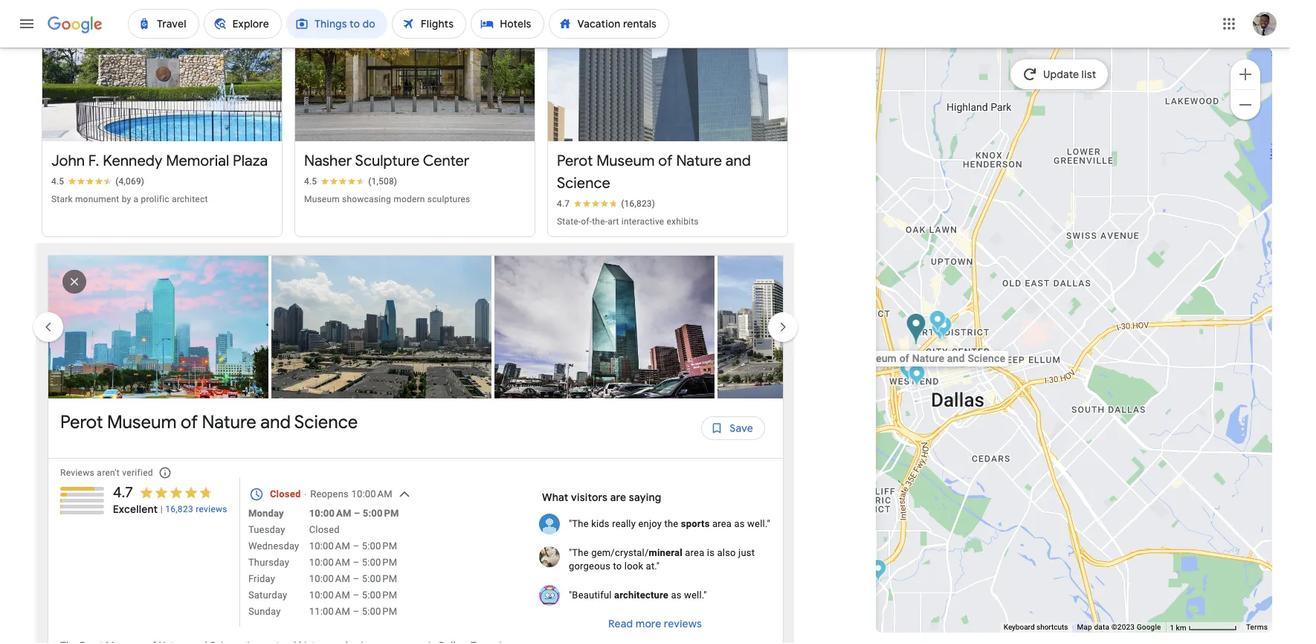 Task type: locate. For each thing, give the bounding box(es) containing it.
area is also just gorgeous to look at."
[[569, 548, 755, 572]]

– for wednesday
[[353, 541, 360, 552]]

perot up reviews
[[60, 412, 103, 434]]

(4,069)
[[116, 176, 145, 187]]

0 vertical spatial museum
[[597, 152, 655, 170]]

0 vertical spatial "the
[[569, 519, 589, 530]]

1 vertical spatial as
[[671, 590, 682, 601]]

4.7 up the state-
[[557, 199, 570, 209]]

11:00 am
[[309, 606, 350, 618]]

closed
[[270, 489, 301, 500], [309, 525, 340, 536]]

1 km
[[1171, 624, 1189, 632]]

area left is
[[685, 548, 705, 559]]

closed ⋅ reopens 10:00 am
[[270, 489, 393, 500]]

and
[[726, 152, 751, 170], [261, 412, 291, 434]]

museum
[[597, 152, 655, 170], [304, 194, 340, 205], [107, 412, 177, 434]]

2 10:00 am – 5:00 pm from the top
[[309, 541, 397, 552]]

shortcuts
[[1037, 624, 1069, 632]]

update list button
[[1011, 60, 1109, 89]]

©2023
[[1112, 624, 1135, 632]]

1 4.5 from the left
[[51, 176, 64, 187]]

10:00 am for monday
[[309, 508, 352, 519]]

1 vertical spatial of
[[181, 412, 198, 434]]

gorgeous
[[569, 561, 611, 572]]

4.5 inside 4.5 out of 5 stars from 1,508 reviews image
[[304, 176, 317, 187]]

1 vertical spatial well."
[[685, 590, 707, 601]]

0 horizontal spatial closed
[[270, 489, 301, 500]]

0 vertical spatial well."
[[748, 519, 771, 530]]

also
[[718, 548, 736, 559]]

0 vertical spatial perot museum of nature and science
[[557, 152, 751, 193]]

2 "the from the top
[[569, 548, 589, 559]]

1 "the from the top
[[569, 519, 589, 530]]

1 vertical spatial reviews
[[664, 618, 702, 631]]

list item
[[48, 256, 272, 399], [272, 256, 495, 399], [495, 256, 718, 399], [718, 256, 941, 399]]

the-
[[592, 217, 608, 227]]

reviews
[[196, 505, 228, 515], [664, 618, 702, 631]]

"the for "the gem/crystal/
[[569, 548, 589, 559]]

0 vertical spatial science
[[557, 174, 611, 193]]

memorial
[[166, 152, 229, 170]]

4.5 for nasher sculpture center
[[304, 176, 317, 187]]

friday
[[248, 574, 275, 585]]

aren't
[[97, 468, 120, 478]]

4.5 down nasher in the top left of the page
[[304, 176, 317, 187]]

2 horizontal spatial museum
[[597, 152, 655, 170]]

5:00 pm for friday
[[362, 574, 397, 585]]

10:00 am
[[351, 489, 393, 500], [309, 508, 352, 519], [309, 541, 350, 552], [309, 557, 350, 568], [309, 574, 350, 585], [309, 590, 350, 601]]

0 horizontal spatial as
[[671, 590, 682, 601]]

3 10:00 am – 5:00 pm from the top
[[309, 557, 397, 568]]

10:00 am – 5:00 pm for wednesday
[[309, 541, 397, 552]]

prolific
[[141, 194, 169, 205]]

1 horizontal spatial science
[[557, 174, 611, 193]]

"the gem/crystal/ mineral
[[569, 548, 683, 559]]

0 horizontal spatial museum
[[107, 412, 177, 434]]

museum inside perot museum of nature and science "element"
[[107, 412, 177, 434]]

1 horizontal spatial reviews
[[664, 618, 702, 631]]

area right the sports
[[713, 519, 732, 530]]

of up reviews aren't verified icon
[[181, 412, 198, 434]]

0 horizontal spatial area
[[685, 548, 705, 559]]

well." up just
[[748, 519, 771, 530]]

"the up gorgeous
[[569, 548, 589, 559]]

1 vertical spatial museum
[[304, 194, 340, 205]]

reviews
[[60, 468, 95, 478]]

list
[[1082, 68, 1097, 81]]

1 10:00 am – 5:00 pm from the top
[[309, 508, 399, 519]]

1 vertical spatial 4.7
[[113, 484, 133, 502]]

update
[[1044, 68, 1080, 81]]

nature
[[677, 152, 722, 170], [202, 412, 257, 434]]

1 horizontal spatial closed
[[309, 525, 340, 536]]

0 vertical spatial area
[[713, 519, 732, 530]]

4.5
[[51, 176, 64, 187], [304, 176, 317, 187]]

4.7 inside image
[[557, 199, 570, 209]]

1 vertical spatial closed
[[309, 525, 340, 536]]

"the kids really enjoy the sports area as well."
[[569, 519, 771, 530]]

perot museum of nature and science up reviews aren't verified icon
[[60, 412, 358, 434]]

1 horizontal spatial and
[[726, 152, 751, 170]]

1 vertical spatial perot
[[60, 412, 103, 434]]

as up just
[[735, 519, 745, 530]]

4.5 up stark
[[51, 176, 64, 187]]

0 vertical spatial perot
[[557, 152, 593, 170]]

perot museum of nature and science image
[[906, 313, 926, 346]]

– for saturday
[[353, 590, 360, 601]]

and inside perot museum of nature and science "element"
[[261, 412, 291, 434]]

4.7 inside 'element'
[[113, 484, 133, 502]]

1
[[1171, 624, 1175, 632]]

10:00 am – 5:00 pm for saturday
[[309, 590, 397, 601]]

exhibits
[[667, 217, 699, 227]]

2 vertical spatial museum
[[107, 412, 177, 434]]

4.7 for 4.7 out of 5 stars from 16,823 reviews. excellent. 'element'
[[113, 484, 133, 502]]

perot
[[557, 152, 593, 170], [60, 412, 103, 434]]

0 horizontal spatial perot
[[60, 412, 103, 434]]

5:00 pm for monday
[[363, 508, 399, 519]]

10:00 am for thursday
[[309, 557, 350, 568]]

nasher sculpture center image
[[935, 316, 952, 340]]

1 horizontal spatial museum
[[304, 194, 340, 205]]

excellent
[[113, 503, 158, 516]]

museum up verified
[[107, 412, 177, 434]]

perot up 4.7 out of 5 stars from 16,823 reviews image
[[557, 152, 593, 170]]

map region
[[704, 0, 1276, 644]]

nature inside "element"
[[202, 412, 257, 434]]

4.7 up excellent
[[113, 484, 133, 502]]

well." down area is also just gorgeous to look at." on the bottom of the page
[[685, 590, 707, 601]]

0 vertical spatial nature
[[677, 152, 722, 170]]

1 vertical spatial area
[[685, 548, 705, 559]]

4.5 out of 5 stars from 4,069 reviews image
[[51, 176, 145, 188]]

1 horizontal spatial 4.7
[[557, 199, 570, 209]]

5 10:00 am – 5:00 pm from the top
[[309, 590, 397, 601]]

museum down 4.5 out of 5 stars from 1,508 reviews image
[[304, 194, 340, 205]]

0 horizontal spatial reviews
[[196, 505, 228, 515]]

reviews right more
[[664, 618, 702, 631]]

sculpture
[[355, 152, 420, 170]]

museum up "(16,823)"
[[597, 152, 655, 170]]

well."
[[748, 519, 771, 530], [685, 590, 707, 601]]

0 vertical spatial and
[[726, 152, 751, 170]]

closed left the ⋅
[[270, 489, 301, 500]]

1 horizontal spatial area
[[713, 519, 732, 530]]

saturday
[[248, 590, 287, 601]]

4 10:00 am – 5:00 pm from the top
[[309, 574, 397, 585]]

science up reopens
[[295, 412, 358, 434]]

1 vertical spatial and
[[261, 412, 291, 434]]

0 vertical spatial as
[[735, 519, 745, 530]]

of up exhibits
[[659, 152, 673, 170]]

(1,508)
[[368, 176, 397, 187]]

4.5 inside 4.5 out of 5 stars from 4,069 reviews image
[[51, 176, 64, 187]]

nasher
[[304, 152, 352, 170]]

1 horizontal spatial 4.5
[[304, 176, 317, 187]]

– for friday
[[353, 574, 360, 585]]

perot museum of nature and science up "(16,823)"
[[557, 152, 751, 193]]

0 vertical spatial reviews
[[196, 505, 228, 515]]

science inside "element"
[[295, 412, 358, 434]]

4.7
[[557, 199, 570, 209], [113, 484, 133, 502]]

10:00 am – 5:00 pm
[[309, 508, 399, 519], [309, 541, 397, 552], [309, 557, 397, 568], [309, 574, 397, 585], [309, 590, 397, 601]]

0 horizontal spatial 4.5
[[51, 176, 64, 187]]

klyde warren park image
[[929, 310, 946, 334]]

0 horizontal spatial nature
[[202, 412, 257, 434]]

10:00 am – 5:00 pm for thursday
[[309, 557, 397, 568]]

science up 4.7 out of 5 stars from 16,823 reviews image
[[557, 174, 611, 193]]

of inside perot museum of nature and science "element"
[[181, 412, 198, 434]]

reviews aren't verified
[[60, 468, 153, 478]]

previous image
[[31, 310, 66, 345]]

1 vertical spatial "the
[[569, 548, 589, 559]]

area
[[713, 519, 732, 530], [685, 548, 705, 559]]

1 vertical spatial science
[[295, 412, 358, 434]]

science
[[557, 174, 611, 193], [295, 412, 358, 434]]

4.7 for 4.7 out of 5 stars from 16,823 reviews image
[[557, 199, 570, 209]]

kids
[[592, 519, 610, 530]]

"the left kids
[[569, 519, 589, 530]]

kennedy
[[103, 152, 163, 170]]

google
[[1137, 624, 1162, 632]]

0 horizontal spatial 4.7
[[113, 484, 133, 502]]

1 list item from the left
[[48, 256, 272, 399]]

0 vertical spatial of
[[659, 152, 673, 170]]

data
[[1095, 624, 1110, 632]]

art
[[608, 217, 619, 227]]

sports
[[681, 519, 710, 530]]

john f. kennedy memorial plaza
[[51, 152, 268, 170]]

dallas museum of art image
[[931, 318, 949, 343]]

by
[[122, 194, 131, 205]]

– for sunday
[[353, 606, 360, 618]]

1 horizontal spatial nature
[[677, 152, 722, 170]]

5:00 pm for sunday
[[362, 606, 397, 618]]

1 vertical spatial nature
[[202, 412, 257, 434]]

0 horizontal spatial science
[[295, 412, 358, 434]]

reviews right 16,823
[[196, 505, 228, 515]]

0 horizontal spatial perot museum of nature and science
[[60, 412, 358, 434]]

reviews aren't verified image
[[147, 455, 183, 491]]

0 vertical spatial closed
[[270, 489, 301, 500]]

thursday
[[248, 557, 290, 568]]

5:00 pm for thursday
[[362, 557, 397, 568]]

2 4.5 from the left
[[304, 176, 317, 187]]

sculptures
[[428, 194, 471, 205]]

dallas zoo image
[[870, 559, 887, 584]]

0 horizontal spatial of
[[181, 412, 198, 434]]

0 vertical spatial 4.7
[[557, 199, 570, 209]]

|
[[160, 505, 163, 515]]

as right architecture at the bottom of page
[[671, 590, 682, 601]]

list
[[48, 256, 941, 414]]

0 horizontal spatial and
[[261, 412, 291, 434]]

as
[[735, 519, 745, 530], [671, 590, 682, 601]]

closed down reopens
[[309, 525, 340, 536]]

10:00 am for wednesday
[[309, 541, 350, 552]]

"the
[[569, 519, 589, 530], [569, 548, 589, 559]]



Task type: vqa. For each thing, say whether or not it's contained in the screenshot.
the 900
no



Task type: describe. For each thing, give the bounding box(es) containing it.
area inside area is also just gorgeous to look at."
[[685, 548, 705, 559]]

keyboard
[[1004, 624, 1035, 632]]

4.7 out of 5 stars from 16,823 reviews. excellent. element
[[113, 484, 228, 517]]

f.
[[88, 152, 99, 170]]

1 horizontal spatial perot museum of nature and science
[[557, 152, 751, 193]]

map
[[1078, 624, 1093, 632]]

enjoy
[[639, 519, 662, 530]]

1 horizontal spatial perot
[[557, 152, 593, 170]]

saying
[[629, 491, 662, 505]]

map data ©2023 google
[[1078, 624, 1162, 632]]

4 list item from the left
[[718, 256, 941, 399]]

mineral
[[649, 548, 683, 559]]

save button
[[702, 411, 766, 446]]

state-
[[557, 217, 581, 227]]

10:00 am for friday
[[309, 574, 350, 585]]

1 horizontal spatial well."
[[748, 519, 771, 530]]

1 km button
[[1166, 623, 1242, 634]]

4.5 for john f. kennedy memorial plaza
[[51, 176, 64, 187]]

read
[[609, 618, 633, 631]]

closed for closed
[[309, 525, 340, 536]]

is
[[707, 548, 715, 559]]

center
[[423, 152, 470, 170]]

architecture
[[615, 590, 669, 601]]

gem/crystal/
[[592, 548, 649, 559]]

4.5 out of 5 stars from 1,508 reviews image
[[304, 176, 397, 188]]

keyboard shortcuts button
[[1004, 623, 1069, 633]]

nature inside perot museum of nature and science
[[677, 152, 722, 170]]

5:00 pm for saturday
[[362, 590, 397, 601]]

update list
[[1044, 68, 1097, 81]]

10:00 am – 5:00 pm for friday
[[309, 574, 397, 585]]

terms
[[1247, 624, 1269, 632]]

next image
[[766, 310, 801, 345]]

what visitors are saying
[[542, 491, 662, 505]]

sunday
[[248, 606, 281, 618]]

keyboard shortcuts
[[1004, 624, 1069, 632]]

john f. kennedy memorial plaza image
[[908, 364, 926, 389]]

wednesday
[[248, 541, 299, 552]]

10:00 am for saturday
[[309, 590, 350, 601]]

a
[[134, 194, 139, 205]]

at."
[[646, 561, 660, 572]]

1 horizontal spatial of
[[659, 152, 673, 170]]

stark
[[51, 194, 73, 205]]

modern
[[394, 194, 425, 205]]

nasher sculpture center
[[304, 152, 470, 170]]

"the for "the kids really enjoy the
[[569, 519, 589, 530]]

look
[[625, 561, 644, 572]]

2 list item from the left
[[272, 256, 495, 399]]

reopens
[[310, 489, 349, 500]]

stark monument by a prolific architect
[[51, 194, 208, 205]]

museum showcasing modern sculptures
[[304, 194, 471, 205]]

– for thursday
[[353, 557, 360, 568]]

just
[[739, 548, 755, 559]]

more
[[636, 618, 662, 631]]

⋅
[[303, 489, 308, 500]]

(16,823)
[[621, 199, 656, 209]]

perot museum of nature and science element
[[60, 411, 358, 446]]

of-
[[581, 217, 592, 227]]

close detail image
[[57, 264, 92, 300]]

perot inside "element"
[[60, 412, 103, 434]]

the sixth floor museum at dealey plaza image
[[899, 359, 917, 384]]

11:00 am – 5:00 pm
[[309, 606, 397, 618]]

to
[[613, 561, 622, 572]]

10:00 am – 5:00 pm for monday
[[309, 508, 399, 519]]

john
[[51, 152, 85, 170]]

zoom out map image
[[1237, 96, 1255, 113]]

1 vertical spatial perot museum of nature and science
[[60, 412, 358, 434]]

are
[[611, 491, 627, 505]]

read more reviews
[[609, 618, 702, 631]]

5:00 pm for wednesday
[[362, 541, 397, 552]]

what
[[542, 491, 569, 505]]

excellent | 16,823 reviews
[[113, 503, 228, 516]]

the
[[665, 519, 679, 530]]

0 horizontal spatial well."
[[685, 590, 707, 601]]

save
[[730, 422, 754, 435]]

visitors
[[571, 491, 608, 505]]

closed for closed ⋅ reopens 10:00 am
[[270, 489, 301, 500]]

plaza
[[233, 152, 268, 170]]

monday
[[248, 508, 284, 519]]

– for monday
[[354, 508, 360, 519]]

really
[[612, 519, 636, 530]]

monument
[[75, 194, 119, 205]]

main menu image
[[18, 15, 36, 33]]

16,823 reviews link
[[165, 504, 228, 516]]

showcasing
[[342, 194, 391, 205]]

tuesday
[[248, 525, 285, 536]]

zoom in map image
[[1237, 65, 1255, 83]]

verified
[[122, 468, 153, 478]]

architect
[[172, 194, 208, 205]]

4.7 out of 5 stars from 16,823 reviews image
[[557, 198, 656, 210]]

interactive
[[622, 217, 665, 227]]

terms link
[[1247, 624, 1269, 632]]

3 list item from the left
[[495, 256, 718, 399]]

reviews inside the "excellent | 16,823 reviews"
[[196, 505, 228, 515]]

1 horizontal spatial as
[[735, 519, 745, 530]]

"beautiful
[[569, 590, 612, 601]]

km
[[1177, 624, 1187, 632]]

"beautiful architecture as well."
[[569, 590, 707, 601]]

16,823
[[165, 505, 193, 515]]

state-of-the-art interactive exhibits
[[557, 217, 699, 227]]



